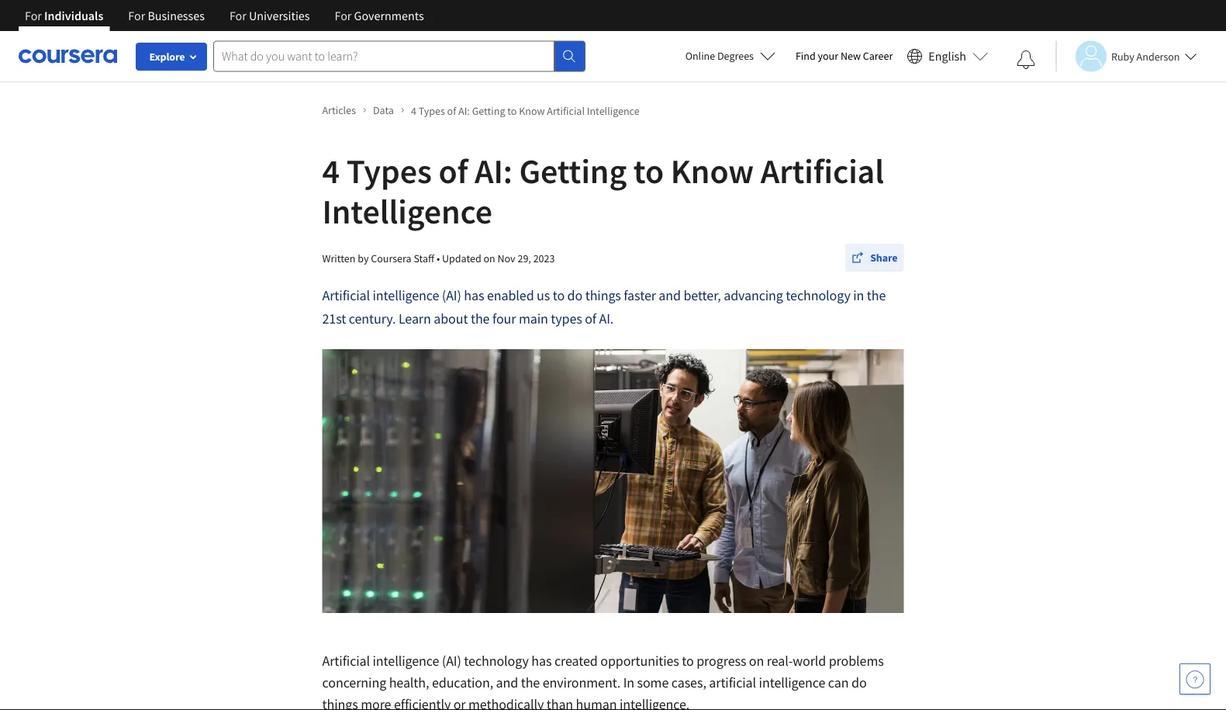 Task type: locate. For each thing, give the bounding box(es) containing it.
technology
[[786, 287, 851, 304], [464, 652, 529, 670]]

methodically
[[469, 696, 544, 710]]

anderson
[[1137, 49, 1181, 63]]

0 horizontal spatial getting
[[472, 104, 506, 118]]

intelligence
[[373, 287, 439, 304], [373, 652, 439, 670], [759, 674, 826, 691]]

1 vertical spatial things
[[322, 696, 358, 710]]

artificial
[[547, 104, 585, 118], [761, 149, 885, 192], [322, 287, 370, 304], [322, 652, 370, 670]]

0 vertical spatial ai:
[[459, 104, 470, 118]]

None search field
[[213, 41, 586, 72]]

1 horizontal spatial know
[[671, 149, 754, 192]]

2 vertical spatial of
[[585, 310, 597, 327]]

0 vertical spatial intelligence
[[587, 104, 640, 118]]

1 horizontal spatial do
[[852, 674, 867, 691]]

(ai) inside artificial intelligence (ai) technology has created opportunities to progress on real-world problems concerning health, education, and the environment. in some cases, artificial intelligence can do things more efficiently or methodically than human intelligence.
[[442, 652, 462, 670]]

(ai) up education,
[[442, 652, 462, 670]]

and inside artificial intelligence (ai) technology has created opportunities to progress on real-world problems concerning health, education, and the environment. in some cases, artificial intelligence can do things more efficiently or methodically than human intelligence.
[[496, 674, 519, 691]]

things inside artificial intelligence (ai) has enabled us to do things faster and better, advancing technology in the 21st century. learn about the four main types of ai.
[[586, 287, 621, 304]]

on left 'nov'
[[484, 251, 496, 265]]

0 vertical spatial on
[[484, 251, 496, 265]]

0 vertical spatial know
[[519, 104, 545, 118]]

for
[[25, 8, 42, 23], [128, 8, 145, 23], [230, 8, 247, 23], [335, 8, 352, 23]]

and right faster
[[659, 287, 681, 304]]

advancing
[[724, 287, 784, 304]]

coursera image
[[19, 44, 117, 68]]

world
[[793, 652, 827, 670]]

four
[[493, 310, 516, 327]]

1 for from the left
[[25, 8, 42, 23]]

share button
[[846, 244, 904, 272], [846, 244, 904, 272]]

artificial inside 4 types of ai: getting to know artificial intelligence
[[761, 149, 885, 192]]

degrees
[[718, 49, 754, 63]]

real-
[[767, 652, 793, 670]]

0 horizontal spatial and
[[496, 674, 519, 691]]

main
[[519, 310, 548, 327]]

4 types of ai: getting to know artificial intelligence
[[411, 104, 640, 118], [322, 149, 885, 232]]

has up about
[[464, 287, 485, 304]]

to
[[508, 104, 517, 118], [634, 149, 664, 192], [553, 287, 565, 304], [682, 652, 694, 670]]

human
[[576, 696, 617, 710]]

coursera
[[371, 251, 412, 265]]

1 horizontal spatial has
[[532, 652, 552, 670]]

efficiently
[[394, 696, 451, 710]]

1 vertical spatial and
[[496, 674, 519, 691]]

1 horizontal spatial on
[[750, 652, 765, 670]]

•
[[437, 251, 440, 265]]

2 vertical spatial the
[[521, 674, 540, 691]]

0 horizontal spatial do
[[568, 287, 583, 304]]

enabled
[[487, 287, 534, 304]]

written
[[322, 251, 356, 265]]

1 vertical spatial 4
[[322, 149, 340, 192]]

1 horizontal spatial getting
[[519, 149, 627, 192]]

ai: inside breadcrumbs navigation
[[459, 104, 470, 118]]

the left four
[[471, 310, 490, 327]]

1 horizontal spatial and
[[659, 287, 681, 304]]

and up methodically
[[496, 674, 519, 691]]

banner navigation
[[12, 0, 437, 31]]

problems
[[829, 652, 884, 670]]

1 vertical spatial ai:
[[475, 149, 513, 192]]

types down data link
[[347, 149, 432, 192]]

find
[[796, 49, 816, 63]]

has left created
[[532, 652, 552, 670]]

0 vertical spatial do
[[568, 287, 583, 304]]

know
[[519, 104, 545, 118], [671, 149, 754, 192]]

29,
[[518, 251, 531, 265]]

know inside breadcrumbs navigation
[[519, 104, 545, 118]]

(ai) for has
[[442, 287, 462, 304]]

1 horizontal spatial ai:
[[475, 149, 513, 192]]

types
[[419, 104, 445, 118], [347, 149, 432, 192]]

intelligence down 'real-'
[[759, 674, 826, 691]]

for left businesses
[[128, 8, 145, 23]]

1 horizontal spatial 4
[[411, 104, 417, 118]]

0 horizontal spatial know
[[519, 104, 545, 118]]

has
[[464, 287, 485, 304], [532, 652, 552, 670]]

for left governments
[[335, 8, 352, 23]]

0 vertical spatial 4
[[411, 104, 417, 118]]

0 horizontal spatial ai:
[[459, 104, 470, 118]]

0 horizontal spatial on
[[484, 251, 496, 265]]

things
[[586, 287, 621, 304], [322, 696, 358, 710]]

cases,
[[672, 674, 707, 691]]

more
[[361, 696, 391, 710]]

0 vertical spatial technology
[[786, 287, 851, 304]]

1 horizontal spatial technology
[[786, 287, 851, 304]]

health,
[[389, 674, 429, 691]]

types right data link
[[419, 104, 445, 118]]

0 vertical spatial and
[[659, 287, 681, 304]]

and
[[659, 287, 681, 304], [496, 674, 519, 691]]

things inside artificial intelligence (ai) technology has created opportunities to progress on real-world problems concerning health, education, and the environment. in some cases, artificial intelligence can do things more efficiently or methodically than human intelligence.
[[322, 696, 358, 710]]

1 horizontal spatial intelligence
[[587, 104, 640, 118]]

1 vertical spatial (ai)
[[442, 652, 462, 670]]

better,
[[684, 287, 721, 304]]

and inside artificial intelligence (ai) has enabled us to do things faster and better, advancing technology in the 21st century. learn about the four main types of ai.
[[659, 287, 681, 304]]

for left individuals
[[25, 8, 42, 23]]

4
[[411, 104, 417, 118], [322, 149, 340, 192]]

0 horizontal spatial intelligence
[[322, 189, 493, 232]]

4 right data link
[[411, 104, 417, 118]]

0 vertical spatial has
[[464, 287, 485, 304]]

or
[[454, 696, 466, 710]]

artificial inside artificial intelligence (ai) technology has created opportunities to progress on real-world problems concerning health, education, and the environment. in some cases, artificial intelligence can do things more efficiently or methodically than human intelligence.
[[322, 652, 370, 670]]

4 down "articles"
[[322, 149, 340, 192]]

intelligence inside artificial intelligence (ai) has enabled us to do things faster and better, advancing technology in the 21st century. learn about the four main types of ai.
[[373, 287, 439, 304]]

0 vertical spatial 4 types of ai: getting to know artificial intelligence
[[411, 104, 640, 118]]

can
[[829, 674, 849, 691]]

0 vertical spatial the
[[867, 287, 887, 304]]

0 horizontal spatial things
[[322, 696, 358, 710]]

1 vertical spatial intelligence
[[373, 652, 439, 670]]

on
[[484, 251, 496, 265], [750, 652, 765, 670]]

types
[[551, 310, 583, 327]]

ruby anderson button
[[1056, 41, 1198, 72]]

What do you want to learn? text field
[[213, 41, 555, 72]]

has inside artificial intelligence (ai) has enabled us to do things faster and better, advancing technology in the 21st century. learn about the four main types of ai.
[[464, 287, 485, 304]]

technology left in
[[786, 287, 851, 304]]

(ai) inside artificial intelligence (ai) has enabled us to do things faster and better, advancing technology in the 21st century. learn about the four main types of ai.
[[442, 287, 462, 304]]

for governments
[[335, 8, 424, 23]]

written by coursera staff • updated on nov 29, 2023
[[322, 251, 555, 265]]

for left universities
[[230, 8, 247, 23]]

artificial intelligence (ai) technology has created opportunities to progress on real-world problems concerning health, education, and the environment. in some cases, artificial intelligence can do things more efficiently or methodically than human intelligence.
[[322, 652, 884, 710]]

do inside artificial intelligence (ai) technology has created opportunities to progress on real-world problems concerning health, education, and the environment. in some cases, artificial intelligence can do things more efficiently or methodically than human intelligence.
[[852, 674, 867, 691]]

intelligence up learn
[[373, 287, 439, 304]]

0 vertical spatial (ai)
[[442, 287, 462, 304]]

1 vertical spatial of
[[439, 149, 468, 192]]

0 horizontal spatial technology
[[464, 652, 529, 670]]

explore button
[[136, 43, 207, 71]]

(ai)
[[442, 287, 462, 304], [442, 652, 462, 670]]

2 for from the left
[[128, 8, 145, 23]]

intelligence
[[587, 104, 640, 118], [322, 189, 493, 232]]

intelligence for has
[[373, 287, 439, 304]]

the up methodically
[[521, 674, 540, 691]]

has inside artificial intelligence (ai) technology has created opportunities to progress on real-world problems concerning health, education, and the environment. in some cases, artificial intelligence can do things more efficiently or methodically than human intelligence.
[[532, 652, 552, 670]]

for for governments
[[335, 8, 352, 23]]

1 horizontal spatial the
[[521, 674, 540, 691]]

things up ai.
[[586, 287, 621, 304]]

1 vertical spatial do
[[852, 674, 867, 691]]

0 vertical spatial of
[[447, 104, 457, 118]]

do
[[568, 287, 583, 304], [852, 674, 867, 691]]

0 vertical spatial getting
[[472, 104, 506, 118]]

by
[[358, 251, 369, 265]]

intelligence inside breadcrumbs navigation
[[587, 104, 640, 118]]

to inside breadcrumbs navigation
[[508, 104, 517, 118]]

of
[[447, 104, 457, 118], [439, 149, 468, 192], [585, 310, 597, 327]]

(ai) up about
[[442, 287, 462, 304]]

1 vertical spatial on
[[750, 652, 765, 670]]

1 (ai) from the top
[[442, 287, 462, 304]]

find your new career link
[[788, 47, 901, 66]]

intelligence up health,
[[373, 652, 439, 670]]

for individuals
[[25, 8, 103, 23]]

1 vertical spatial has
[[532, 652, 552, 670]]

on left 'real-'
[[750, 652, 765, 670]]

4 for from the left
[[335, 8, 352, 23]]

getting
[[472, 104, 506, 118], [519, 149, 627, 192]]

do up types
[[568, 287, 583, 304]]

articles link
[[322, 102, 367, 119]]

of inside breadcrumbs navigation
[[447, 104, 457, 118]]

2 (ai) from the top
[[442, 652, 462, 670]]

career
[[864, 49, 893, 63]]

ruby anderson
[[1112, 49, 1181, 63]]

1 vertical spatial intelligence
[[322, 189, 493, 232]]

1 horizontal spatial things
[[586, 287, 621, 304]]

2023
[[534, 251, 555, 265]]

0 vertical spatial things
[[586, 287, 621, 304]]

opportunities
[[601, 652, 680, 670]]

the right in
[[867, 287, 887, 304]]

1 vertical spatial technology
[[464, 652, 529, 670]]

0 vertical spatial intelligence
[[373, 287, 439, 304]]

ai:
[[459, 104, 470, 118], [475, 149, 513, 192]]

learn
[[399, 310, 431, 327]]

online
[[686, 49, 716, 63]]

the
[[867, 287, 887, 304], [471, 310, 490, 327], [521, 674, 540, 691]]

things down concerning
[[322, 696, 358, 710]]

1 vertical spatial know
[[671, 149, 754, 192]]

1 vertical spatial the
[[471, 310, 490, 327]]

ai.
[[600, 310, 614, 327]]

articles
[[322, 103, 356, 117]]

data link
[[373, 102, 405, 119]]

3 for from the left
[[230, 8, 247, 23]]

0 vertical spatial types
[[419, 104, 445, 118]]

21st
[[322, 310, 346, 327]]

for businesses
[[128, 8, 205, 23]]

0 horizontal spatial has
[[464, 287, 485, 304]]

technology up education,
[[464, 652, 529, 670]]

do right can
[[852, 674, 867, 691]]



Task type: vqa. For each thing, say whether or not it's contained in the screenshot.
individuals
yes



Task type: describe. For each thing, give the bounding box(es) containing it.
of inside artificial intelligence (ai) has enabled us to do things faster and better, advancing technology in the 21st century. learn about the four main types of ai.
[[585, 310, 597, 327]]

1 vertical spatial 4 types of ai: getting to know artificial intelligence
[[322, 149, 885, 232]]

for for individuals
[[25, 8, 42, 23]]

0 horizontal spatial 4
[[322, 149, 340, 192]]

ruby
[[1112, 49, 1135, 63]]

intelligence.
[[620, 696, 690, 710]]

do inside artificial intelligence (ai) has enabled us to do things faster and better, advancing technology in the 21st century. learn about the four main types of ai.
[[568, 287, 583, 304]]

intelligence for technology
[[373, 652, 439, 670]]

concerning
[[322, 674, 387, 691]]

new
[[841, 49, 861, 63]]

(ai) for technology
[[442, 652, 462, 670]]

2 horizontal spatial the
[[867, 287, 887, 304]]

[featured image] three ai engineers look at a monitor in a data server room. image
[[322, 349, 904, 613]]

online degrees button
[[673, 39, 788, 73]]

nov
[[498, 251, 516, 265]]

faster
[[624, 287, 656, 304]]

environment.
[[543, 674, 621, 691]]

english
[[929, 49, 967, 64]]

staff
[[414, 251, 435, 265]]

than
[[547, 696, 574, 710]]

updated
[[442, 251, 482, 265]]

to inside 4 types of ai: getting to know artificial intelligence
[[634, 149, 664, 192]]

english button
[[901, 31, 995, 81]]

the inside artificial intelligence (ai) technology has created opportunities to progress on real-world problems concerning health, education, and the environment. in some cases, artificial intelligence can do things more efficiently or methodically than human intelligence.
[[521, 674, 540, 691]]

for for businesses
[[128, 8, 145, 23]]

governments
[[354, 8, 424, 23]]

in
[[854, 287, 865, 304]]

getting inside breadcrumbs navigation
[[472, 104, 506, 118]]

us
[[537, 287, 550, 304]]

1 vertical spatial getting
[[519, 149, 627, 192]]

find your new career
[[796, 49, 893, 63]]

your
[[818, 49, 839, 63]]

1 vertical spatial types
[[347, 149, 432, 192]]

4 types of ai: getting to know artificial intelligence inside breadcrumbs navigation
[[411, 104, 640, 118]]

share
[[871, 251, 898, 265]]

in
[[624, 674, 635, 691]]

4 inside breadcrumbs navigation
[[411, 104, 417, 118]]

to inside artificial intelligence (ai) has enabled us to do things faster and better, advancing technology in the 21st century. learn about the four main types of ai.
[[553, 287, 565, 304]]

businesses
[[148, 8, 205, 23]]

online degrees
[[686, 49, 754, 63]]

technology inside artificial intelligence (ai) has enabled us to do things faster and better, advancing technology in the 21st century. learn about the four main types of ai.
[[786, 287, 851, 304]]

0 horizontal spatial the
[[471, 310, 490, 327]]

data
[[373, 103, 394, 117]]

breadcrumbs navigation
[[319, 99, 908, 122]]

types inside breadcrumbs navigation
[[419, 104, 445, 118]]

artificial inside breadcrumbs navigation
[[547, 104, 585, 118]]

artificial
[[709, 674, 757, 691]]

universities
[[249, 8, 310, 23]]

about
[[434, 310, 468, 327]]

help center image
[[1187, 670, 1205, 688]]

for for universities
[[230, 8, 247, 23]]

on inside artificial intelligence (ai) technology has created opportunities to progress on real-world problems concerning health, education, and the environment. in some cases, artificial intelligence can do things more efficiently or methodically than human intelligence.
[[750, 652, 765, 670]]

2 vertical spatial intelligence
[[759, 674, 826, 691]]

century.
[[349, 310, 396, 327]]

progress
[[697, 652, 747, 670]]

explore
[[149, 50, 185, 64]]

artificial inside artificial intelligence (ai) has enabled us to do things faster and better, advancing technology in the 21st century. learn about the four main types of ai.
[[322, 287, 370, 304]]

show notifications image
[[1017, 50, 1036, 69]]

for universities
[[230, 8, 310, 23]]

technology inside artificial intelligence (ai) technology has created opportunities to progress on real-world problems concerning health, education, and the environment. in some cases, artificial intelligence can do things more efficiently or methodically than human intelligence.
[[464, 652, 529, 670]]

to inside artificial intelligence (ai) technology has created opportunities to progress on real-world problems concerning health, education, and the environment. in some cases, artificial intelligence can do things more efficiently or methodically than human intelligence.
[[682, 652, 694, 670]]

education,
[[432, 674, 494, 691]]

individuals
[[44, 8, 103, 23]]

some
[[638, 674, 669, 691]]

artificial intelligence (ai) has enabled us to do things faster and better, advancing technology in the 21st century. learn about the four main types of ai.
[[322, 287, 887, 327]]

created
[[555, 652, 598, 670]]



